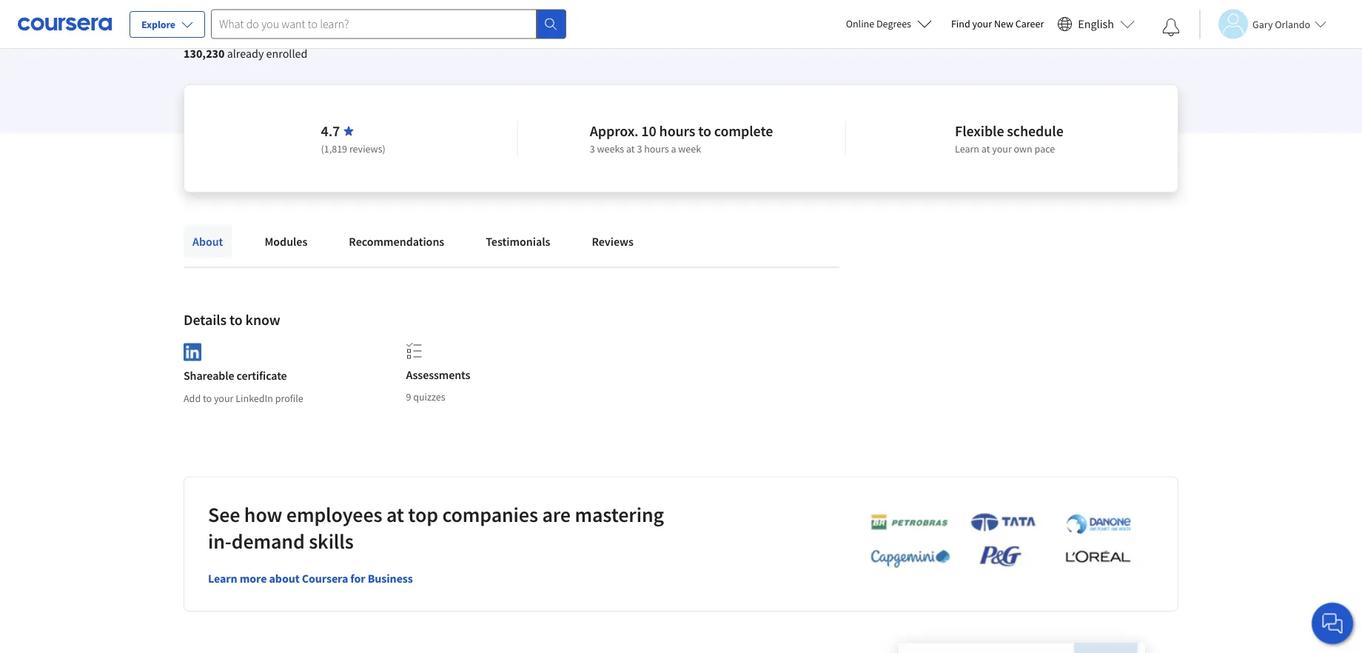 Task type: locate. For each thing, give the bounding box(es) containing it.
online
[[846, 17, 875, 30]]

reviews
[[592, 234, 634, 249]]

to
[[699, 122, 712, 140], [230, 311, 243, 329], [203, 392, 212, 405]]

9 quizzes
[[406, 390, 446, 404]]

2 horizontal spatial at
[[982, 142, 990, 156]]

2 vertical spatial to
[[203, 392, 212, 405]]

already
[[227, 46, 264, 61]]

0 horizontal spatial to
[[203, 392, 212, 405]]

show notifications image
[[1163, 19, 1180, 36]]

flexible
[[955, 122, 1005, 140]]

starts nov 16
[[217, 11, 271, 23]]

shareable
[[184, 369, 234, 383]]

0 horizontal spatial at
[[387, 502, 404, 527]]

3 left weeks
[[590, 142, 595, 156]]

coursera enterprise logos image
[[849, 512, 1145, 576]]

to left know
[[230, 311, 243, 329]]

3
[[590, 142, 595, 156], [637, 142, 642, 156]]

employees
[[286, 502, 382, 527]]

0 horizontal spatial learn
[[208, 571, 237, 586]]

orlando
[[1275, 17, 1311, 31]]

at right weeks
[[627, 142, 635, 156]]

available
[[374, 2, 413, 16]]

chat with us image
[[1321, 612, 1345, 635]]

at down flexible
[[982, 142, 990, 156]]

starts nov 16 button
[[184, 0, 304, 33]]

add
[[184, 392, 201, 405]]

find
[[952, 17, 971, 30]]

your down shareable certificate
[[214, 392, 234, 405]]

What do you want to learn? text field
[[211, 9, 537, 39]]

0 vertical spatial learn
[[955, 142, 980, 156]]

coursera image
[[18, 12, 112, 36]]

degrees
[[877, 17, 912, 30]]

your
[[973, 17, 992, 30], [993, 142, 1012, 156], [214, 392, 234, 405]]

1 horizontal spatial 3
[[637, 142, 642, 156]]

shareable certificate
[[184, 369, 287, 383]]

to for your
[[203, 392, 212, 405]]

gary orlando
[[1253, 17, 1311, 31]]

3 down 10
[[637, 142, 642, 156]]

demand
[[232, 528, 305, 554]]

aid
[[358, 2, 371, 16]]

None search field
[[211, 9, 567, 39]]

0 vertical spatial to
[[699, 122, 712, 140]]

hours
[[660, 122, 696, 140], [644, 142, 669, 156]]

more
[[240, 571, 267, 586]]

at inside flexible schedule learn at your own pace
[[982, 142, 990, 156]]

to for know
[[230, 311, 243, 329]]

skills
[[309, 528, 354, 554]]

at
[[627, 142, 635, 156], [982, 142, 990, 156], [387, 502, 404, 527]]

see how employees at top companies are mastering in-demand skills
[[208, 502, 664, 554]]

about
[[193, 234, 223, 249]]

at left top
[[387, 502, 404, 527]]

2 3 from the left
[[637, 142, 642, 156]]

hours left a
[[644, 142, 669, 156]]

1 horizontal spatial learn
[[955, 142, 980, 156]]

1 3 from the left
[[590, 142, 595, 156]]

1 vertical spatial your
[[993, 142, 1012, 156]]

1 horizontal spatial at
[[627, 142, 635, 156]]

know
[[246, 311, 280, 329]]

business
[[368, 571, 413, 586]]

0 horizontal spatial 3
[[590, 142, 595, 156]]

your left own
[[993, 142, 1012, 156]]

130,230
[[184, 46, 225, 61]]

hours up a
[[660, 122, 696, 140]]

1 horizontal spatial to
[[230, 311, 243, 329]]

learn
[[955, 142, 980, 156], [208, 571, 237, 586]]

schedule
[[1007, 122, 1064, 140]]

learn down flexible
[[955, 142, 980, 156]]

your right find
[[973, 17, 992, 30]]

reviews link
[[583, 225, 643, 258]]

to inside approx. 10 hours to complete 3 weeks at 3 hours a week
[[699, 122, 712, 140]]

approx. 10 hours to complete 3 weeks at 3 hours a week
[[590, 122, 773, 156]]

flexible schedule learn at your own pace
[[955, 122, 1064, 156]]

at inside see how employees at top companies are mastering in-demand skills
[[387, 502, 404, 527]]

learn more about coursera for business
[[208, 571, 413, 586]]

1 vertical spatial learn
[[208, 571, 237, 586]]

to up week
[[699, 122, 712, 140]]

online degrees button
[[834, 7, 944, 40]]

modules
[[265, 234, 308, 249]]

to right add
[[203, 392, 212, 405]]

weeks
[[597, 142, 624, 156]]

16
[[261, 11, 271, 23]]

english button
[[1052, 0, 1141, 48]]

for
[[351, 571, 366, 586]]

find your new career link
[[944, 15, 1052, 33]]

new
[[995, 17, 1014, 30]]

pace
[[1035, 142, 1056, 156]]

2 horizontal spatial to
[[699, 122, 712, 140]]

quizzes
[[413, 390, 446, 404]]

learn left the more
[[208, 571, 237, 586]]

details
[[184, 311, 227, 329]]

about
[[269, 571, 300, 586]]

recommendations
[[349, 234, 445, 249]]

week
[[679, 142, 701, 156]]

1 vertical spatial to
[[230, 311, 243, 329]]

coursera career certificate image
[[899, 643, 1146, 653]]



Task type: describe. For each thing, give the bounding box(es) containing it.
starts
[[217, 11, 241, 23]]

companies
[[442, 502, 538, 527]]

mastering
[[575, 502, 664, 527]]

gary orlando button
[[1200, 9, 1327, 39]]

testimonials
[[486, 234, 551, 249]]

explore
[[141, 18, 176, 31]]

financial
[[316, 2, 355, 16]]

financial aid available button
[[316, 2, 413, 16]]

certificate
[[237, 369, 287, 383]]

top
[[408, 502, 438, 527]]

see
[[208, 502, 240, 527]]

learn more about coursera for business link
[[208, 571, 413, 586]]

at inside approx. 10 hours to complete 3 weeks at 3 hours a week
[[627, 142, 635, 156]]

reviews)
[[349, 142, 386, 156]]

profile
[[275, 392, 303, 405]]

assessments
[[406, 367, 471, 382]]

modules link
[[256, 225, 316, 258]]

(1,819
[[321, 142, 347, 156]]

in-
[[208, 528, 232, 554]]

how
[[244, 502, 282, 527]]

are
[[542, 502, 571, 527]]

9
[[406, 390, 411, 404]]

complete
[[714, 122, 773, 140]]

recommendations link
[[340, 225, 453, 258]]

find your new career
[[952, 17, 1044, 30]]

add to your linkedin profile
[[184, 392, 303, 405]]

at for flexible schedule learn at your own pace
[[982, 142, 990, 156]]

online degrees
[[846, 17, 912, 30]]

(1,819 reviews)
[[321, 142, 386, 156]]

4.7
[[321, 122, 340, 140]]

a
[[671, 142, 677, 156]]

own
[[1014, 142, 1033, 156]]

0 vertical spatial your
[[973, 17, 992, 30]]

financial aid available
[[316, 2, 413, 16]]

linkedin
[[236, 392, 273, 405]]

testimonials link
[[477, 225, 559, 258]]

0 vertical spatial hours
[[660, 122, 696, 140]]

about link
[[184, 225, 232, 258]]

at for see how employees at top companies are mastering in-demand skills
[[387, 502, 404, 527]]

english
[[1079, 17, 1115, 31]]

nov
[[243, 11, 259, 23]]

explore button
[[130, 11, 205, 38]]

gary
[[1253, 17, 1273, 31]]

learn inside flexible schedule learn at your own pace
[[955, 142, 980, 156]]

approx.
[[590, 122, 639, 140]]

10
[[642, 122, 657, 140]]

2 vertical spatial your
[[214, 392, 234, 405]]

130,230 already enrolled
[[184, 46, 308, 61]]

coursera
[[302, 571, 348, 586]]

1 vertical spatial hours
[[644, 142, 669, 156]]

enrolled
[[266, 46, 308, 61]]

details to know
[[184, 311, 280, 329]]

your inside flexible schedule learn at your own pace
[[993, 142, 1012, 156]]

career
[[1016, 17, 1044, 30]]



Task type: vqa. For each thing, say whether or not it's contained in the screenshot.
Google image
no



